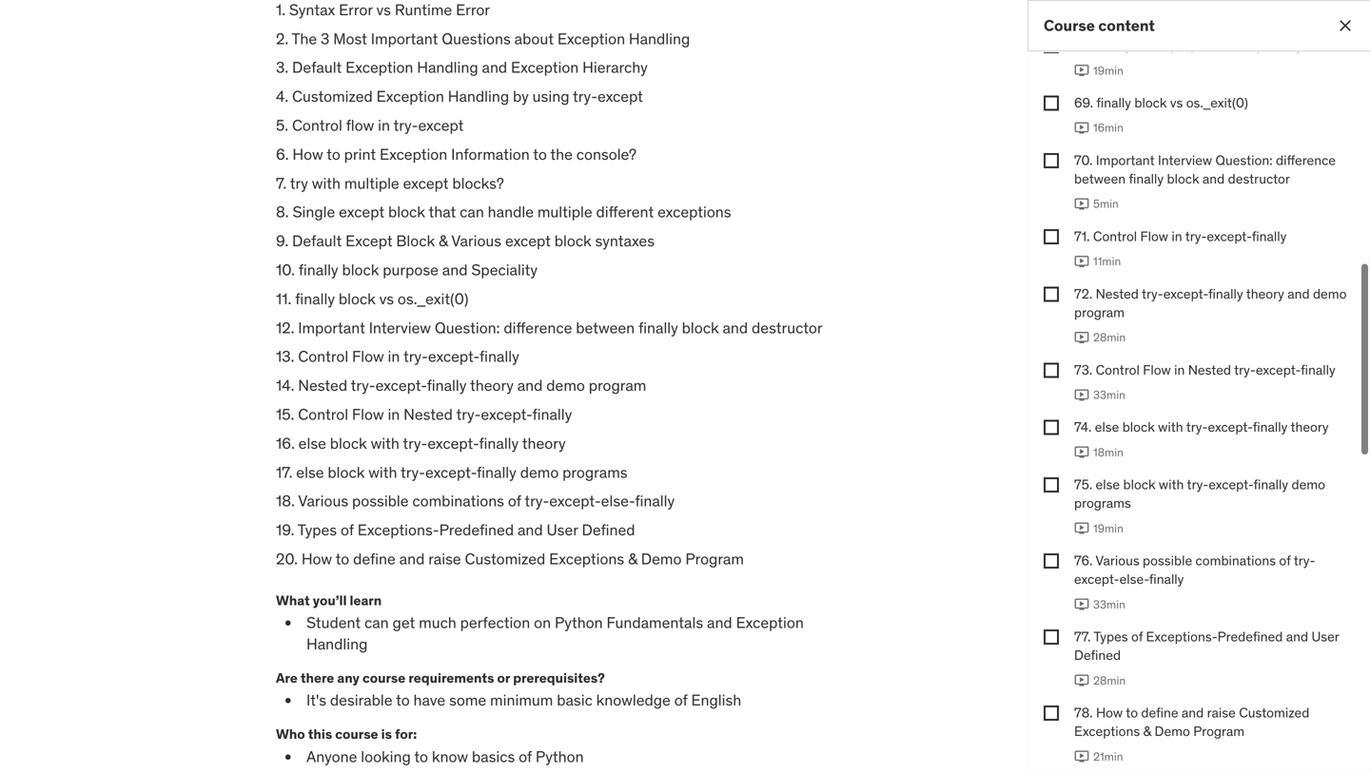 Task type: locate. For each thing, give the bounding box(es) containing it.
1 vertical spatial types
[[1094, 629, 1128, 646]]

to inside are there any course requirements or prerequisites? it's desirable to have some minimum basic knowledge of english
[[396, 691, 410, 711]]

xsmall image for 71. control flow in try-except-finally
[[1044, 229, 1059, 245]]

0 vertical spatial demo
[[641, 549, 682, 569]]

multiple down print
[[344, 173, 399, 193]]

theory
[[1246, 285, 1284, 302], [470, 376, 514, 395], [1291, 419, 1329, 436], [522, 434, 566, 453]]

0 vertical spatial combinations
[[412, 492, 504, 511]]

1 vertical spatial python
[[536, 747, 584, 767]]

to
[[327, 145, 340, 164], [533, 145, 547, 164], [336, 549, 349, 569], [396, 691, 410, 711], [1126, 705, 1138, 722], [414, 747, 428, 767]]

user inside 2. the 3 most important questions about exception handling 3. default exception handling and exception hierarchy 4. customized exception handling by using try-except 5. control flow in try-except 6. how to print exception information to the console? 7. try with multiple except blocks? 8. single except block that can handle multiple different exceptions 9. default except block & various except block syntaxes 10. finally block purpose and speciality 11. finally block vs os._exit(0) 12. important interview question: difference between finally block and destructor 13. control flow in try-except-finally 14. nested try-except-finally theory and demo program 15. control flow in nested try-except-finally 16. else block with try-except-finally theory 17. else block with try-except-finally demo programs 18. various possible combinations of try-except-else-finally 19. types of exceptions-predefined and user defined 20. how to define and raise customized exceptions & demo program
[[547, 521, 578, 540]]

&
[[439, 231, 448, 251], [628, 549, 637, 569], [1143, 723, 1152, 740]]

can down blocks?
[[460, 202, 484, 222]]

course inside who this course is for: anyone looking to know basics of python
[[335, 726, 378, 743]]

1 horizontal spatial multiple
[[538, 202, 593, 222]]

predefined
[[439, 521, 514, 540], [1218, 629, 1283, 646]]

except up except at left top
[[339, 202, 385, 222]]

0 horizontal spatial between
[[576, 318, 635, 338]]

33min
[[1093, 388, 1126, 402], [1093, 597, 1126, 612]]

0 horizontal spatial os._exit(0)
[[398, 289, 469, 309]]

28min
[[1093, 330, 1126, 345], [1093, 674, 1126, 688]]

xsmall image left "72."
[[1044, 287, 1059, 302]]

between
[[1074, 170, 1126, 188], [576, 318, 635, 338]]

0 vertical spatial difference
[[1276, 152, 1336, 169]]

python
[[555, 613, 603, 633], [536, 747, 584, 767]]

1 33min from the top
[[1093, 388, 1126, 402]]

1 horizontal spatial interview
[[1158, 152, 1212, 169]]

1 horizontal spatial else-
[[1120, 571, 1149, 588]]

define inside 2. the 3 most important questions about exception handling 3. default exception handling and exception hierarchy 4. customized exception handling by using try-except 5. control flow in try-except 6. how to print exception information to the console? 7. try with multiple except blocks? 8. single except block that can handle multiple different exceptions 9. default except block & various except block syntaxes 10. finally block purpose and speciality 11. finally block vs os._exit(0) 12. important interview question: difference between finally block and destructor 13. control flow in try-except-finally 14. nested try-except-finally theory and demo program 15. control flow in nested try-except-finally 16. else block with try-except-finally theory 17. else block with try-except-finally demo programs 18. various possible combinations of try-except-else-finally 19. types of exceptions-predefined and user defined 20. how to define and raise customized exceptions & demo program
[[353, 549, 396, 569]]

python inside who this course is for: anyone looking to know basics of python
[[536, 747, 584, 767]]

0 horizontal spatial predefined
[[439, 521, 514, 540]]

combinations
[[412, 492, 504, 511], [1196, 552, 1276, 570]]

and inside 78. how to define and raise customized exceptions & demo program
[[1182, 705, 1204, 722]]

of inside 77. types of exceptions-predefined and user defined
[[1131, 629, 1143, 646]]

can inside what you'll learn student can get much perfection on python fundamentals and exception handling
[[364, 613, 389, 633]]

1 vertical spatial define
[[1141, 705, 1179, 722]]

xsmall image left 74.
[[1044, 420, 1059, 436]]

xsmall image left "75."
[[1044, 478, 1059, 493]]

to left the
[[533, 145, 547, 164]]

0 horizontal spatial exceptions-
[[358, 521, 439, 540]]

interview down 'block'
[[369, 318, 431, 338]]

19min right play else block with try-except-finally demo programs icon
[[1093, 521, 1124, 536]]

can inside 2. the 3 most important questions about exception handling 3. default exception handling and exception hierarchy 4. customized exception handling by using try-except 5. control flow in try-except 6. how to print exception information to the console? 7. try with multiple except blocks? 8. single except block that can handle multiple different exceptions 9. default except block & various except block syntaxes 10. finally block purpose and speciality 11. finally block vs os._exit(0) 12. important interview question: difference between finally block and destructor 13. control flow in try-except-finally 14. nested try-except-finally theory and demo program 15. control flow in nested try-except-finally 16. else block with try-except-finally theory 17. else block with try-except-finally demo programs 18. various possible combinations of try-except-else-finally 19. types of exceptions-predefined and user defined 20. how to define and raise customized exceptions & demo program
[[460, 202, 484, 222]]

0 vertical spatial purpose
[[1171, 37, 1219, 54]]

various inside "76. various possible combinations of try- except-else-finally"
[[1096, 552, 1140, 570]]

0 horizontal spatial user
[[547, 521, 578, 540]]

0 vertical spatial question:
[[1216, 152, 1273, 169]]

programs inside 75. else block with try-except-finally demo programs
[[1074, 495, 1131, 512]]

0 horizontal spatial customized
[[292, 87, 373, 106]]

1 vertical spatial raise
[[1207, 705, 1236, 722]]

block
[[396, 231, 435, 251]]

how right 78.
[[1096, 705, 1123, 722]]

can down learn at the left bottom of the page
[[364, 613, 389, 633]]

0 horizontal spatial destructor
[[752, 318, 823, 338]]

33min for various
[[1093, 597, 1126, 612]]

os._exit(0) down 68. finally block purpose and specialty
[[1186, 94, 1248, 111]]

demo down 77. types of exceptions-predefined and user defined
[[1155, 723, 1190, 740]]

destructor
[[1228, 170, 1290, 188], [752, 318, 823, 338]]

0 vertical spatial 33min
[[1093, 388, 1126, 402]]

0 horizontal spatial program
[[685, 549, 744, 569]]

questions
[[442, 29, 511, 48]]

knowledge
[[596, 691, 671, 711]]

flow up 74. else block with try-except-finally theory
[[1143, 361, 1171, 379]]

68. finally block purpose and specialty
[[1074, 37, 1303, 54]]

flow right the 71.
[[1141, 228, 1169, 245]]

1 horizontal spatial types
[[1094, 629, 1128, 646]]

except up information at left
[[418, 116, 464, 135]]

multiple right handle
[[538, 202, 593, 222]]

0 vertical spatial types
[[298, 521, 337, 540]]

raise inside 78. how to define and raise customized exceptions & demo program
[[1207, 705, 1236, 722]]

purpose up the 69. finally block vs os._exit(0)
[[1171, 37, 1219, 54]]

customized up flow
[[292, 87, 373, 106]]

0 horizontal spatial purpose
[[383, 260, 439, 280]]

nested inside 72. nested try-except-finally theory and demo program
[[1096, 285, 1139, 302]]

1 horizontal spatial purpose
[[1171, 37, 1219, 54]]

python right on
[[555, 613, 603, 633]]

9 xsmall image from the top
[[1044, 706, 1059, 721]]

1 horizontal spatial difference
[[1276, 152, 1336, 169]]

python down basic
[[536, 747, 584, 767]]

control up 11min
[[1093, 228, 1137, 245]]

vs down except at left top
[[379, 289, 394, 309]]

the
[[550, 145, 573, 164]]

program
[[685, 549, 744, 569], [1194, 723, 1245, 740]]

0 vertical spatial various
[[451, 231, 502, 251]]

xsmall image left 69.
[[1044, 96, 1059, 111]]

1 vertical spatial 33min
[[1093, 597, 1126, 612]]

xsmall image for 75.
[[1044, 478, 1059, 493]]

else right "75."
[[1096, 476, 1120, 494]]

19min for else
[[1093, 521, 1124, 536]]

0 horizontal spatial difference
[[504, 318, 572, 338]]

8 xsmall image from the top
[[1044, 630, 1059, 645]]

1 vertical spatial 19min
[[1093, 521, 1124, 536]]

to left have
[[396, 691, 410, 711]]

28min right play types of exceptions-predefined and user defined image
[[1093, 674, 1126, 688]]

demo inside 72. nested try-except-finally theory and demo program
[[1313, 285, 1347, 302]]

1 horizontal spatial predefined
[[1218, 629, 1283, 646]]

0 vertical spatial exceptions
[[549, 549, 624, 569]]

19.
[[276, 521, 294, 540]]

try- inside 72. nested try-except-finally theory and demo program
[[1142, 285, 1164, 302]]

xsmall image left 70.
[[1044, 153, 1059, 168]]

predefined inside 2. the 3 most important questions about exception handling 3. default exception handling and exception hierarchy 4. customized exception handling by using try-except 5. control flow in try-except 6. how to print exception information to the console? 7. try with multiple except blocks? 8. single except block that can handle multiple different exceptions 9. default except block & various except block syntaxes 10. finally block purpose and speciality 11. finally block vs os._exit(0) 12. important interview question: difference between finally block and destructor 13. control flow in try-except-finally 14. nested try-except-finally theory and demo program 15. control flow in nested try-except-finally 16. else block with try-except-finally theory 17. else block with try-except-finally demo programs 18. various possible combinations of try-except-else-finally 19. types of exceptions-predefined and user defined 20. how to define and raise customized exceptions & demo program
[[439, 521, 514, 540]]

xsmall image left the 76.
[[1044, 554, 1059, 569]]

1 vertical spatial predefined
[[1218, 629, 1283, 646]]

73.
[[1074, 361, 1093, 379]]

1 vertical spatial possible
[[1143, 552, 1192, 570]]

it's
[[306, 691, 326, 711]]

else inside 75. else block with try-except-finally demo programs
[[1096, 476, 1120, 494]]

syntaxes
[[595, 231, 655, 251]]

exception right print
[[380, 145, 447, 164]]

nested
[[1096, 285, 1139, 302], [1188, 361, 1231, 379], [298, 376, 347, 395], [404, 405, 453, 424]]

various
[[451, 231, 502, 251], [298, 492, 348, 511], [1096, 552, 1140, 570]]

1 horizontal spatial &
[[628, 549, 637, 569]]

0 vertical spatial between
[[1074, 170, 1126, 188]]

3 xsmall image from the top
[[1044, 287, 1059, 302]]

possible inside "76. various possible combinations of try- except-else-finally"
[[1143, 552, 1192, 570]]

control right 73.
[[1096, 361, 1140, 379]]

can
[[460, 202, 484, 222], [364, 613, 389, 633]]

33min right the play control flow in nested try-except-finally image
[[1093, 388, 1126, 402]]

1 vertical spatial difference
[[504, 318, 572, 338]]

various right 18.
[[298, 492, 348, 511]]

xsmall image
[[1044, 38, 1059, 53], [1044, 229, 1059, 245]]

course inside are there any course requirements or prerequisites? it's desirable to have some minimum basic knowledge of english
[[363, 670, 406, 687]]

important right 12.
[[298, 318, 365, 338]]

define up learn at the left bottom of the page
[[353, 549, 396, 569]]

programs inside 2. the 3 most important questions about exception handling 3. default exception handling and exception hierarchy 4. customized exception handling by using try-except 5. control flow in try-except 6. how to print exception information to the console? 7. try with multiple except blocks? 8. single except block that can handle multiple different exceptions 9. default except block & various except block syntaxes 10. finally block purpose and speciality 11. finally block vs os._exit(0) 12. important interview question: difference between finally block and destructor 13. control flow in try-except-finally 14. nested try-except-finally theory and demo program 15. control flow in nested try-except-finally 16. else block with try-except-finally theory 17. else block with try-except-finally demo programs 18. various possible combinations of try-except-else-finally 19. types of exceptions-predefined and user defined 20. how to define and raise customized exceptions & demo program
[[563, 463, 628, 482]]

0 horizontal spatial multiple
[[344, 173, 399, 193]]

1 horizontal spatial os._exit(0)
[[1186, 94, 1248, 111]]

exception up english
[[736, 613, 804, 633]]

destructor inside 2. the 3 most important questions about exception handling 3. default exception handling and exception hierarchy 4. customized exception handling by using try-except 5. control flow in try-except 6. how to print exception information to the console? 7. try with multiple except blocks? 8. single except block that can handle multiple different exceptions 9. default except block & various except block syntaxes 10. finally block purpose and speciality 11. finally block vs os._exit(0) 12. important interview question: difference between finally block and destructor 13. control flow in try-except-finally 14. nested try-except-finally theory and demo program 15. control flow in nested try-except-finally 16. else block with try-except-finally theory 17. else block with try-except-finally demo programs 18. various possible combinations of try-except-else-finally 19. types of exceptions-predefined and user defined 20. how to define and raise customized exceptions & demo program
[[752, 318, 823, 338]]

demo inside 2. the 3 most important questions about exception handling 3. default exception handling and exception hierarchy 4. customized exception handling by using try-except 5. control flow in try-except 6. how to print exception information to the console? 7. try with multiple except blocks? 8. single except block that can handle multiple different exceptions 9. default except block & various except block syntaxes 10. finally block purpose and speciality 11. finally block vs os._exit(0) 12. important interview question: difference between finally block and destructor 13. control flow in try-except-finally 14. nested try-except-finally theory and demo program 15. control flow in nested try-except-finally 16. else block with try-except-finally theory 17. else block with try-except-finally demo programs 18. various possible combinations of try-except-else-finally 19. types of exceptions-predefined and user defined 20. how to define and raise customized exceptions & demo program
[[641, 549, 682, 569]]

console?
[[576, 145, 637, 164]]

2 19min from the top
[[1093, 521, 1124, 536]]

what
[[276, 592, 310, 609]]

2 default from the top
[[292, 231, 342, 251]]

possible right 18.
[[352, 492, 409, 511]]

possible
[[352, 492, 409, 511], [1143, 552, 1192, 570]]

vs down 68. finally block purpose and specialty
[[1170, 94, 1183, 111]]

types
[[298, 521, 337, 540], [1094, 629, 1128, 646]]

to right 78.
[[1126, 705, 1138, 722]]

flow right 13.
[[352, 347, 384, 367]]

except
[[598, 87, 643, 106], [418, 116, 464, 135], [403, 173, 449, 193], [339, 202, 385, 222], [505, 231, 551, 251]]

0 horizontal spatial important
[[298, 318, 365, 338]]

1 vertical spatial how
[[302, 549, 332, 569]]

1 horizontal spatial defined
[[1074, 647, 1121, 664]]

and inside what you'll learn student can get much perfection on python fundamentals and exception handling
[[707, 613, 732, 633]]

xsmall image
[[1044, 96, 1059, 111], [1044, 153, 1059, 168], [1044, 287, 1059, 302], [1044, 363, 1059, 378], [1044, 420, 1059, 436], [1044, 478, 1059, 493], [1044, 554, 1059, 569], [1044, 630, 1059, 645], [1044, 706, 1059, 721]]

1 xsmall image from the top
[[1044, 96, 1059, 111]]

demo
[[1313, 285, 1347, 302], [546, 376, 585, 395], [520, 463, 559, 482], [1292, 476, 1326, 494]]

1 horizontal spatial possible
[[1143, 552, 1192, 570]]

demo up fundamentals
[[641, 549, 682, 569]]

english
[[691, 691, 742, 711]]

how right 6.
[[293, 145, 323, 164]]

0 vertical spatial raise
[[428, 549, 461, 569]]

user
[[547, 521, 578, 540], [1312, 629, 1339, 646]]

xsmall image down course
[[1044, 38, 1059, 53]]

13.
[[276, 347, 294, 367]]

1 vertical spatial vs
[[379, 289, 394, 309]]

0 vertical spatial xsmall image
[[1044, 38, 1059, 53]]

and
[[1223, 37, 1245, 54], [482, 58, 507, 77], [1203, 170, 1225, 188], [442, 260, 468, 280], [1288, 285, 1310, 302], [723, 318, 748, 338], [517, 376, 543, 395], [518, 521, 543, 540], [399, 549, 425, 569], [707, 613, 732, 633], [1286, 629, 1309, 646], [1182, 705, 1204, 722]]

except up that
[[403, 173, 449, 193]]

1 vertical spatial exceptions
[[1074, 723, 1140, 740]]

course content
[[1044, 16, 1155, 35]]

question: inside 70. important interview question: difference between finally block and destructor
[[1216, 152, 1273, 169]]

how right 20.
[[302, 549, 332, 569]]

6 xsmall image from the top
[[1044, 478, 1059, 493]]

interview inside 70. important interview question: difference between finally block and destructor
[[1158, 152, 1212, 169]]

1 vertical spatial default
[[292, 231, 342, 251]]

2 vertical spatial customized
[[1239, 705, 1310, 722]]

play how to define and raise customized exceptions & demo program image
[[1074, 750, 1090, 765]]

customized down 77. types of exceptions-predefined and user defined
[[1239, 705, 1310, 722]]

1 vertical spatial interview
[[369, 318, 431, 338]]

1 vertical spatial xsmall image
[[1044, 229, 1059, 245]]

vs inside 2. the 3 most important questions about exception handling 3. default exception handling and exception hierarchy 4. customized exception handling by using try-except 5. control flow in try-except 6. how to print exception information to the console? 7. try with multiple except blocks? 8. single except block that can handle multiple different exceptions 9. default except block & various except block syntaxes 10. finally block purpose and speciality 11. finally block vs os._exit(0) 12. important interview question: difference between finally block and destructor 13. control flow in try-except-finally 14. nested try-except-finally theory and demo program 15. control flow in nested try-except-finally 16. else block with try-except-finally theory 17. else block with try-except-finally demo programs 18. various possible combinations of try-except-else-finally 19. types of exceptions-predefined and user defined 20. how to define and raise customized exceptions & demo program
[[379, 289, 394, 309]]

predefined up perfection
[[439, 521, 514, 540]]

except down hierarchy
[[598, 87, 643, 106]]

try- inside "76. various possible combinations of try- except-else-finally"
[[1294, 552, 1315, 570]]

about
[[514, 29, 554, 48]]

program inside 78. how to define and raise customized exceptions & demo program
[[1194, 723, 1245, 740]]

1 vertical spatial &
[[628, 549, 637, 569]]

0 horizontal spatial possible
[[352, 492, 409, 511]]

28min for types
[[1093, 674, 1126, 688]]

1 horizontal spatial programs
[[1074, 495, 1131, 512]]

exception up "using"
[[511, 58, 579, 77]]

7 xsmall image from the top
[[1044, 554, 1059, 569]]

1 vertical spatial various
[[298, 492, 348, 511]]

1 vertical spatial user
[[1312, 629, 1339, 646]]

5 xsmall image from the top
[[1044, 420, 1059, 436]]

raise down 77. types of exceptions-predefined and user defined
[[1207, 705, 1236, 722]]

0 vertical spatial can
[[460, 202, 484, 222]]

question:
[[1216, 152, 1273, 169], [435, 318, 500, 338]]

possible inside 2. the 3 most important questions about exception handling 3. default exception handling and exception hierarchy 4. customized exception handling by using try-except 5. control flow in try-except 6. how to print exception information to the console? 7. try with multiple except blocks? 8. single except block that can handle multiple different exceptions 9. default except block & various except block syntaxes 10. finally block purpose and speciality 11. finally block vs os._exit(0) 12. important interview question: difference between finally block and destructor 13. control flow in try-except-finally 14. nested try-except-finally theory and demo program 15. control flow in nested try-except-finally 16. else block with try-except-finally theory 17. else block with try-except-finally demo programs 18. various possible combinations of try-except-else-finally 19. types of exceptions-predefined and user defined 20. how to define and raise customized exceptions & demo program
[[352, 492, 409, 511]]

various up the speciality
[[451, 231, 502, 251]]

possible down 75. else block with try-except-finally demo programs
[[1143, 552, 1192, 570]]

33min right play various possible combinations of try-except-else-finally image
[[1093, 597, 1126, 612]]

xsmall image left 73.
[[1044, 363, 1059, 378]]

play else block with try-except-finally demo programs image
[[1074, 521, 1090, 536]]

1 vertical spatial demo
[[1155, 723, 1190, 740]]

0 vertical spatial program
[[1074, 304, 1125, 321]]

else
[[1095, 419, 1119, 436], [298, 434, 326, 453], [296, 463, 324, 482], [1096, 476, 1120, 494]]

1 19min from the top
[[1093, 63, 1124, 78]]

exceptions- down "76. various possible combinations of try- except-else-finally"
[[1146, 629, 1218, 646]]

exceptions- up learn at the left bottom of the page
[[358, 521, 439, 540]]

important down 16min
[[1096, 152, 1155, 169]]

xsmall image for 77.
[[1044, 630, 1059, 645]]

exceptions-
[[358, 521, 439, 540], [1146, 629, 1218, 646]]

between down syntaxes
[[576, 318, 635, 338]]

exception down questions
[[377, 87, 444, 106]]

2 xsmall image from the top
[[1044, 153, 1059, 168]]

0 vertical spatial programs
[[563, 463, 628, 482]]

& inside 78. how to define and raise customized exceptions & demo program
[[1143, 723, 1152, 740]]

0 horizontal spatial defined
[[582, 521, 635, 540]]

1 default from the top
[[292, 58, 342, 77]]

play types of exceptions-predefined and user defined image
[[1074, 673, 1090, 689]]

1 xsmall image from the top
[[1044, 38, 1059, 53]]

xsmall image left 78.
[[1044, 706, 1059, 721]]

0 vertical spatial multiple
[[344, 173, 399, 193]]

1 vertical spatial destructor
[[752, 318, 823, 338]]

try- inside 75. else block with try-except-finally demo programs
[[1187, 476, 1209, 494]]

between down 70.
[[1074, 170, 1126, 188]]

0 vertical spatial predefined
[[439, 521, 514, 540]]

types right 19.
[[298, 521, 337, 540]]

2 horizontal spatial &
[[1143, 723, 1152, 740]]

to inside 78. how to define and raise customized exceptions & demo program
[[1126, 705, 1138, 722]]

handle
[[488, 202, 534, 222]]

0 horizontal spatial interview
[[369, 318, 431, 338]]

7.
[[276, 173, 287, 193]]

0 vertical spatial program
[[685, 549, 744, 569]]

play various possible combinations of try-except-else-finally image
[[1074, 597, 1090, 613]]

1 horizontal spatial program
[[1194, 723, 1245, 740]]

1 horizontal spatial demo
[[1155, 723, 1190, 740]]

0 vertical spatial os._exit(0)
[[1186, 94, 1248, 111]]

0 vertical spatial customized
[[292, 87, 373, 106]]

some
[[449, 691, 486, 711]]

2. the 3 most important questions about exception handling 3. default exception handling and exception hierarchy 4. customized exception handling by using try-except 5. control flow in try-except 6. how to print exception information to the console? 7. try with multiple except blocks? 8. single except block that can handle multiple different exceptions 9. default except block & various except block syntaxes 10. finally block purpose and speciality 11. finally block vs os._exit(0) 12. important interview question: difference between finally block and destructor 13. control flow in try-except-finally 14. nested try-except-finally theory and demo program 15. control flow in nested try-except-finally 16. else block with try-except-finally theory 17. else block with try-except-finally demo programs 18. various possible combinations of try-except-else-finally 19. types of exceptions-predefined and user defined 20. how to define and raise customized exceptions & demo program
[[276, 29, 823, 569]]

1 horizontal spatial important
[[371, 29, 438, 48]]

handling left by
[[448, 87, 509, 106]]

2 horizontal spatial customized
[[1239, 705, 1310, 722]]

1 vertical spatial 28min
[[1093, 674, 1126, 688]]

exception up hierarchy
[[557, 29, 625, 48]]

exceptions
[[549, 549, 624, 569], [1074, 723, 1140, 740]]

12.
[[276, 318, 294, 338]]

are
[[276, 670, 298, 687]]

1 vertical spatial can
[[364, 613, 389, 633]]

to down for:
[[414, 747, 428, 767]]

0 vertical spatial 28min
[[1093, 330, 1126, 345]]

4 xsmall image from the top
[[1044, 363, 1059, 378]]

handling down student
[[306, 635, 368, 654]]

1 horizontal spatial customized
[[465, 549, 546, 569]]

0 horizontal spatial else-
[[601, 492, 635, 511]]

try
[[290, 173, 308, 193]]

0 vertical spatial else-
[[601, 492, 635, 511]]

try-
[[573, 87, 598, 106], [394, 116, 418, 135], [1185, 228, 1207, 245], [1142, 285, 1164, 302], [403, 347, 428, 367], [1234, 361, 1256, 379], [351, 376, 375, 395], [456, 405, 481, 424], [1186, 419, 1208, 436], [403, 434, 428, 453], [401, 463, 425, 482], [1187, 476, 1209, 494], [525, 492, 549, 511], [1294, 552, 1315, 570]]

the
[[292, 29, 317, 48]]

0 vertical spatial course
[[363, 670, 406, 687]]

1 vertical spatial combinations
[[1196, 552, 1276, 570]]

customized up perfection
[[465, 549, 546, 569]]

xsmall image left the 71.
[[1044, 229, 1059, 245]]

1 horizontal spatial program
[[1074, 304, 1125, 321]]

2 33min from the top
[[1093, 597, 1126, 612]]

1 vertical spatial between
[[576, 318, 635, 338]]

interview
[[1158, 152, 1212, 169], [369, 318, 431, 338]]

0 vertical spatial defined
[[582, 521, 635, 540]]

purpose down 'block'
[[383, 260, 439, 280]]

xsmall image for 68. finally block purpose and specialty
[[1044, 38, 1059, 53]]

xsmall image for 74.
[[1044, 420, 1059, 436]]

handling inside what you'll learn student can get much perfection on python fundamentals and exception handling
[[306, 635, 368, 654]]

xsmall image for 70.
[[1044, 153, 1059, 168]]

default down 3
[[292, 58, 342, 77]]

define right 78.
[[1141, 705, 1179, 722]]

os._exit(0) inside sidebar element
[[1186, 94, 1248, 111]]

1 horizontal spatial exceptions
[[1074, 723, 1140, 740]]

play finally block vs os._exit(0) image
[[1074, 120, 1090, 136]]

exceptions up on
[[549, 549, 624, 569]]

raise
[[428, 549, 461, 569], [1207, 705, 1236, 722]]

2 vertical spatial &
[[1143, 723, 1152, 740]]

and inside 72. nested try-except-finally theory and demo program
[[1288, 285, 1310, 302]]

default down the single
[[292, 231, 342, 251]]

finally inside 75. else block with try-except-finally demo programs
[[1254, 476, 1289, 494]]

customized inside 78. how to define and raise customized exceptions & demo program
[[1239, 705, 1310, 722]]

4.
[[276, 87, 289, 106]]

have
[[413, 691, 446, 711]]

16min
[[1093, 121, 1124, 135]]

difference
[[1276, 152, 1336, 169], [504, 318, 572, 338]]

are there any course requirements or prerequisites? it's desirable to have some minimum basic knowledge of english
[[276, 670, 742, 711]]

1 28min from the top
[[1093, 330, 1126, 345]]

0 horizontal spatial types
[[298, 521, 337, 540]]

program inside 2. the 3 most important questions about exception handling 3. default exception handling and exception hierarchy 4. customized exception handling by using try-except 5. control flow in try-except 6. how to print exception information to the console? 7. try with multiple except blocks? 8. single except block that can handle multiple different exceptions 9. default except block & various except block syntaxes 10. finally block purpose and speciality 11. finally block vs os._exit(0) 12. important interview question: difference between finally block and destructor 13. control flow in try-except-finally 14. nested try-except-finally theory and demo program 15. control flow in nested try-except-finally 16. else block with try-except-finally theory 17. else block with try-except-finally demo programs 18. various possible combinations of try-except-else-finally 19. types of exceptions-predefined and user defined 20. how to define and raise customized exceptions & demo program
[[589, 376, 646, 395]]

16.
[[276, 434, 295, 453]]

0 vertical spatial default
[[292, 58, 342, 77]]

predefined down "76. various possible combinations of try- except-else-finally"
[[1218, 629, 1283, 646]]

0 vertical spatial vs
[[1170, 94, 1183, 111]]

1 vertical spatial else-
[[1120, 571, 1149, 588]]

types right 77.
[[1094, 629, 1128, 646]]

defined inside 2. the 3 most important questions about exception handling 3. default exception handling and exception hierarchy 4. customized exception handling by using try-except 5. control flow in try-except 6. how to print exception information to the console? 7. try with multiple except blocks? 8. single except block that can handle multiple different exceptions 9. default except block & various except block syntaxes 10. finally block purpose and speciality 11. finally block vs os._exit(0) 12. important interview question: difference between finally block and destructor 13. control flow in try-except-finally 14. nested try-except-finally theory and demo program 15. control flow in nested try-except-finally 16. else block with try-except-finally theory 17. else block with try-except-finally demo programs 18. various possible combinations of try-except-else-finally 19. types of exceptions-predefined and user defined 20. how to define and raise customized exceptions & demo program
[[582, 521, 635, 540]]

raise up much
[[428, 549, 461, 569]]

course left is on the left
[[335, 726, 378, 743]]

os._exit(0) down 'block'
[[398, 289, 469, 309]]

with
[[312, 173, 341, 193], [1158, 419, 1183, 436], [371, 434, 400, 453], [368, 463, 397, 482], [1159, 476, 1184, 494]]

various right the 76.
[[1096, 552, 1140, 570]]

else right '16.'
[[298, 434, 326, 453]]

19min right play finally block purpose and specialty icon
[[1093, 63, 1124, 78]]

of inside "76. various possible combinations of try- except-else-finally"
[[1279, 552, 1291, 570]]

1 horizontal spatial various
[[451, 231, 502, 251]]

course up desirable
[[363, 670, 406, 687]]

1 horizontal spatial between
[[1074, 170, 1126, 188]]

2 xsmall image from the top
[[1044, 229, 1059, 245]]

0 vertical spatial destructor
[[1228, 170, 1290, 188]]

1 vertical spatial exceptions-
[[1146, 629, 1218, 646]]

72.
[[1074, 285, 1093, 302]]

course
[[363, 670, 406, 687], [335, 726, 378, 743]]

combinations inside 2. the 3 most important questions about exception handling 3. default exception handling and exception hierarchy 4. customized exception handling by using try-except 5. control flow in try-except 6. how to print exception information to the console? 7. try with multiple except blocks? 8. single except block that can handle multiple different exceptions 9. default except block & various except block syntaxes 10. finally block purpose and speciality 11. finally block vs os._exit(0) 12. important interview question: difference between finally block and destructor 13. control flow in try-except-finally 14. nested try-except-finally theory and demo program 15. control flow in nested try-except-finally 16. else block with try-except-finally theory 17. else block with try-except-finally demo programs 18. various possible combinations of try-except-else-finally 19. types of exceptions-predefined and user defined 20. how to define and raise customized exceptions & demo program
[[412, 492, 504, 511]]

xsmall image for 78.
[[1044, 706, 1059, 721]]

except- inside "76. various possible combinations of try- except-else-finally"
[[1074, 571, 1120, 588]]

interview down the 69. finally block vs os._exit(0)
[[1158, 152, 1212, 169]]

defined inside 77. types of exceptions-predefined and user defined
[[1074, 647, 1121, 664]]

3
[[321, 29, 330, 48]]

play control flow in try-except-finally image
[[1074, 254, 1090, 269]]

exceptions up 21min
[[1074, 723, 1140, 740]]

finally inside 70. important interview question: difference between finally block and destructor
[[1129, 170, 1164, 188]]

14.
[[276, 376, 294, 395]]

default
[[292, 58, 342, 77], [292, 231, 342, 251]]

0 vertical spatial important
[[371, 29, 438, 48]]

finally
[[1097, 37, 1132, 54], [1097, 94, 1131, 111], [1129, 170, 1164, 188], [1252, 228, 1287, 245], [299, 260, 338, 280], [1209, 285, 1243, 302], [295, 289, 335, 309], [639, 318, 678, 338], [480, 347, 519, 367], [1301, 361, 1336, 379], [427, 376, 467, 395], [532, 405, 572, 424], [1253, 419, 1288, 436], [479, 434, 519, 453], [477, 463, 517, 482], [1254, 476, 1289, 494], [635, 492, 675, 511], [1149, 571, 1184, 588]]

2 28min from the top
[[1093, 674, 1126, 688]]

important right "most"
[[371, 29, 438, 48]]

xsmall image left 77.
[[1044, 630, 1059, 645]]

program down 77. types of exceptions-predefined and user defined
[[1194, 723, 1245, 740]]

28min right play nested try-except-finally theory and demo program icon
[[1093, 330, 1126, 345]]

1 vertical spatial program
[[589, 376, 646, 395]]

theory inside 72. nested try-except-finally theory and demo program
[[1246, 285, 1284, 302]]

1 horizontal spatial user
[[1312, 629, 1339, 646]]

0 horizontal spatial vs
[[379, 289, 394, 309]]

0 vertical spatial possible
[[352, 492, 409, 511]]

program
[[1074, 304, 1125, 321], [589, 376, 646, 395]]

student
[[306, 613, 361, 633]]

handling down questions
[[417, 58, 478, 77]]



Task type: vqa. For each thing, say whether or not it's contained in the screenshot.


Task type: describe. For each thing, give the bounding box(es) containing it.
play control flow in nested try-except-finally image
[[1074, 388, 1090, 403]]

who
[[276, 726, 305, 743]]

anyone
[[306, 747, 357, 767]]

control right 5.
[[292, 116, 342, 135]]

you'll
[[313, 592, 347, 609]]

flow right 15.
[[352, 405, 384, 424]]

72. nested try-except-finally theory and demo program
[[1074, 285, 1347, 321]]

to inside who this course is for: anyone looking to know basics of python
[[414, 747, 428, 767]]

how inside 78. how to define and raise customized exceptions & demo program
[[1096, 705, 1123, 722]]

17.
[[276, 463, 293, 482]]

any
[[337, 670, 360, 687]]

perfection
[[460, 613, 530, 633]]

33min for control
[[1093, 388, 1126, 402]]

python inside what you'll learn student can get much perfection on python fundamentals and exception handling
[[555, 613, 603, 633]]

play else block with try-except-finally theory image
[[1074, 445, 1090, 460]]

basic
[[557, 691, 593, 711]]

predefined inside 77. types of exceptions-predefined and user defined
[[1218, 629, 1283, 646]]

6.
[[276, 145, 289, 164]]

between inside 2. the 3 most important questions about exception handling 3. default exception handling and exception hierarchy 4. customized exception handling by using try-except 5. control flow in try-except 6. how to print exception information to the console? 7. try with multiple except blocks? 8. single except block that can handle multiple different exceptions 9. default except block & various except block syntaxes 10. finally block purpose and speciality 11. finally block vs os._exit(0) 12. important interview question: difference between finally block and destructor 13. control flow in try-except-finally 14. nested try-except-finally theory and demo program 15. control flow in nested try-except-finally 16. else block with try-except-finally theory 17. else block with try-except-finally demo programs 18. various possible combinations of try-except-else-finally 19. types of exceptions-predefined and user defined 20. how to define and raise customized exceptions & demo program
[[576, 318, 635, 338]]

control right 13.
[[298, 347, 348, 367]]

19min for finally
[[1093, 63, 1124, 78]]

difference inside 70. important interview question: difference between finally block and destructor
[[1276, 152, 1336, 169]]

except- inside 75. else block with try-except-finally demo programs
[[1209, 476, 1254, 494]]

2 vertical spatial important
[[298, 318, 365, 338]]

hierarchy
[[583, 58, 648, 77]]

handling up hierarchy
[[629, 29, 690, 48]]

interview inside 2. the 3 most important questions about exception handling 3. default exception handling and exception hierarchy 4. customized exception handling by using try-except 5. control flow in try-except 6. how to print exception information to the console? 7. try with multiple except blocks? 8. single except block that can handle multiple different exceptions 9. default except block & various except block syntaxes 10. finally block purpose and speciality 11. finally block vs os._exit(0) 12. important interview question: difference between finally block and destructor 13. control flow in try-except-finally 14. nested try-except-finally theory and demo program 15. control flow in nested try-except-finally 16. else block with try-except-finally theory 17. else block with try-except-finally demo programs 18. various possible combinations of try-except-else-finally 19. types of exceptions-predefined and user defined 20. how to define and raise customized exceptions & demo program
[[369, 318, 431, 338]]

78. how to define and raise customized exceptions & demo program
[[1074, 705, 1310, 740]]

destructor inside 70. important interview question: difference between finally block and destructor
[[1228, 170, 1290, 188]]

of inside are there any course requirements or prerequisites? it's desirable to have some minimum basic knowledge of english
[[674, 691, 688, 711]]

play finally block purpose and specialty image
[[1074, 63, 1090, 78]]

1 vertical spatial multiple
[[538, 202, 593, 222]]

74. else block with try-except-finally theory
[[1074, 419, 1329, 436]]

5.
[[276, 116, 288, 135]]

program inside 72. nested try-except-finally theory and demo program
[[1074, 304, 1125, 321]]

this
[[308, 726, 332, 743]]

information
[[451, 145, 530, 164]]

else right 17.
[[296, 463, 324, 482]]

who this course is for: anyone looking to know basics of python
[[276, 726, 584, 767]]

between inside 70. important interview question: difference between finally block and destructor
[[1074, 170, 1126, 188]]

block inside 70. important interview question: difference between finally block and destructor
[[1167, 170, 1200, 188]]

73. control flow in nested try-except-finally
[[1074, 361, 1336, 379]]

exceptions inside 2. the 3 most important questions about exception handling 3. default exception handling and exception hierarchy 4. customized exception handling by using try-except 5. control flow in try-except 6. how to print exception information to the console? 7. try with multiple except blocks? 8. single except block that can handle multiple different exceptions 9. default except block & various except block syntaxes 10. finally block purpose and speciality 11. finally block vs os._exit(0) 12. important interview question: difference between finally block and destructor 13. control flow in try-except-finally 14. nested try-except-finally theory and demo program 15. control flow in nested try-except-finally 16. else block with try-except-finally theory 17. else block with try-except-finally demo programs 18. various possible combinations of try-except-else-finally 19. types of exceptions-predefined and user defined 20. how to define and raise customized exceptions & demo program
[[549, 549, 624, 569]]

by
[[513, 87, 529, 106]]

finally inside "76. various possible combinations of try- except-else-finally"
[[1149, 571, 1184, 588]]

exception down "most"
[[346, 58, 413, 77]]

2.
[[276, 29, 288, 48]]

77. types of exceptions-predefined and user defined
[[1074, 629, 1339, 664]]

define inside 78. how to define and raise customized exceptions & demo program
[[1141, 705, 1179, 722]]

and inside 77. types of exceptions-predefined and user defined
[[1286, 629, 1309, 646]]

exceptions- inside 2. the 3 most important questions about exception handling 3. default exception handling and exception hierarchy 4. customized exception handling by using try-except 5. control flow in try-except 6. how to print exception information to the console? 7. try with multiple except blocks? 8. single except block that can handle multiple different exceptions 9. default except block & various except block syntaxes 10. finally block purpose and speciality 11. finally block vs os._exit(0) 12. important interview question: difference between finally block and destructor 13. control flow in try-except-finally 14. nested try-except-finally theory and demo program 15. control flow in nested try-except-finally 16. else block with try-except-finally theory 17. else block with try-except-finally demo programs 18. various possible combinations of try-except-else-finally 19. types of exceptions-predefined and user defined 20. how to define and raise customized exceptions & demo program
[[358, 521, 439, 540]]

77.
[[1074, 629, 1091, 646]]

user inside 77. types of exceptions-predefined and user defined
[[1312, 629, 1339, 646]]

xsmall image for 73.
[[1044, 363, 1059, 378]]

os._exit(0) inside 2. the 3 most important questions about exception handling 3. default exception handling and exception hierarchy 4. customized exception handling by using try-except 5. control flow in try-except 6. how to print exception information to the console? 7. try with multiple except blocks? 8. single except block that can handle multiple different exceptions 9. default except block & various except block syntaxes 10. finally block purpose and speciality 11. finally block vs os._exit(0) 12. important interview question: difference between finally block and destructor 13. control flow in try-except-finally 14. nested try-except-finally theory and demo program 15. control flow in nested try-except-finally 16. else block with try-except-finally theory 17. else block with try-except-finally demo programs 18. various possible combinations of try-except-else-finally 19. types of exceptions-predefined and user defined 20. how to define and raise customized exceptions & demo program
[[398, 289, 469, 309]]

looking
[[361, 747, 411, 767]]

xsmall image for 72.
[[1044, 287, 1059, 302]]

speciality
[[471, 260, 538, 280]]

5min
[[1093, 197, 1119, 211]]

sidebar element
[[1028, 0, 1370, 774]]

else right 74.
[[1095, 419, 1119, 436]]

finally inside 72. nested try-except-finally theory and demo program
[[1209, 285, 1243, 302]]

20.
[[276, 549, 298, 569]]

know
[[432, 747, 468, 767]]

to up 'you'll'
[[336, 549, 349, 569]]

xsmall image for 69.
[[1044, 96, 1059, 111]]

69. finally block vs os._exit(0)
[[1074, 94, 1248, 111]]

most
[[333, 29, 367, 48]]

78.
[[1074, 705, 1093, 722]]

21min
[[1093, 750, 1123, 764]]

except- inside 72. nested try-except-finally theory and demo program
[[1164, 285, 1209, 302]]

using
[[533, 87, 570, 106]]

vs inside sidebar element
[[1170, 94, 1183, 111]]

single
[[293, 202, 335, 222]]

much
[[419, 613, 457, 633]]

basics
[[472, 747, 515, 767]]

11.
[[276, 289, 291, 309]]

75. else block with try-except-finally demo programs
[[1074, 476, 1326, 512]]

70.
[[1074, 152, 1093, 169]]

play important interview question: difference between finally block and destructor image
[[1074, 197, 1090, 212]]

71.
[[1074, 228, 1090, 245]]

prerequisites?
[[513, 670, 605, 687]]

what you'll learn student can get much perfection on python fundamentals and exception handling
[[276, 592, 804, 654]]

purpose inside sidebar element
[[1171, 37, 1219, 54]]

block inside 75. else block with try-except-finally demo programs
[[1123, 476, 1156, 494]]

18min
[[1093, 445, 1124, 460]]

specialty
[[1248, 37, 1303, 54]]

else- inside "76. various possible combinations of try- except-else-finally"
[[1120, 571, 1149, 588]]

on
[[534, 613, 551, 633]]

raise inside 2. the 3 most important questions about exception handling 3. default exception handling and exception hierarchy 4. customized exception handling by using try-except 5. control flow in try-except 6. how to print exception information to the console? 7. try with multiple except blocks? 8. single except block that can handle multiple different exceptions 9. default except block & various except block syntaxes 10. finally block purpose and speciality 11. finally block vs os._exit(0) 12. important interview question: difference between finally block and destructor 13. control flow in try-except-finally 14. nested try-except-finally theory and demo program 15. control flow in nested try-except-finally 16. else block with try-except-finally theory 17. else block with try-except-finally demo programs 18. various possible combinations of try-except-else-finally 19. types of exceptions-predefined and user defined 20. how to define and raise customized exceptions & demo program
[[428, 549, 461, 569]]

learn
[[350, 592, 382, 609]]

74.
[[1074, 419, 1092, 436]]

xsmall image for 76.
[[1044, 554, 1059, 569]]

is
[[381, 726, 392, 743]]

desirable
[[330, 691, 393, 711]]

minimum
[[490, 691, 553, 711]]

3.
[[276, 58, 289, 77]]

important inside 70. important interview question: difference between finally block and destructor
[[1096, 152, 1155, 169]]

requirements
[[409, 670, 494, 687]]

69.
[[1074, 94, 1093, 111]]

there
[[301, 670, 334, 687]]

different
[[596, 202, 654, 222]]

with inside 75. else block with try-except-finally demo programs
[[1159, 476, 1184, 494]]

11min
[[1093, 254, 1121, 269]]

program inside 2. the 3 most important questions about exception handling 3. default exception handling and exception hierarchy 4. customized exception handling by using try-except 5. control flow in try-except 6. how to print exception information to the console? 7. try with multiple except blocks? 8. single except block that can handle multiple different exceptions 9. default except block & various except block syntaxes 10. finally block purpose and speciality 11. finally block vs os._exit(0) 12. important interview question: difference between finally block and destructor 13. control flow in try-except-finally 14. nested try-except-finally theory and demo program 15. control flow in nested try-except-finally 16. else block with try-except-finally theory 17. else block with try-except-finally demo programs 18. various possible combinations of try-except-else-finally 19. types of exceptions-predefined and user defined 20. how to define and raise customized exceptions & demo program
[[685, 549, 744, 569]]

and inside 70. important interview question: difference between finally block and destructor
[[1203, 170, 1225, 188]]

28min for nested
[[1093, 330, 1126, 345]]

fundamentals
[[607, 613, 703, 633]]

that
[[429, 202, 456, 222]]

0 vertical spatial &
[[439, 231, 448, 251]]

types inside 77. types of exceptions-predefined and user defined
[[1094, 629, 1128, 646]]

purpose inside 2. the 3 most important questions about exception handling 3. default exception handling and exception hierarchy 4. customized exception handling by using try-except 5. control flow in try-except 6. how to print exception information to the console? 7. try with multiple except blocks? 8. single except block that can handle multiple different exceptions 9. default except block & various except block syntaxes 10. finally block purpose and speciality 11. finally block vs os._exit(0) 12. important interview question: difference between finally block and destructor 13. control flow in try-except-finally 14. nested try-except-finally theory and demo program 15. control flow in nested try-except-finally 16. else block with try-except-finally theory 17. else block with try-except-finally demo programs 18. various possible combinations of try-except-else-finally 19. types of exceptions-predefined and user defined 20. how to define and raise customized exceptions & demo program
[[383, 260, 439, 280]]

play nested try-except-finally theory and demo program image
[[1074, 330, 1090, 345]]

control right 15.
[[298, 405, 348, 424]]

18.
[[276, 492, 295, 511]]

close course content sidebar image
[[1336, 16, 1355, 35]]

75.
[[1074, 476, 1093, 494]]

exceptions- inside 77. types of exceptions-predefined and user defined
[[1146, 629, 1218, 646]]

print
[[344, 145, 376, 164]]

except down handle
[[505, 231, 551, 251]]

to left print
[[327, 145, 340, 164]]

of inside who this course is for: anyone looking to know basics of python
[[519, 747, 532, 767]]

71. control flow in try-except-finally
[[1074, 228, 1287, 245]]

course
[[1044, 16, 1095, 35]]

get
[[393, 613, 415, 633]]

8.
[[276, 202, 289, 222]]

blocks?
[[452, 173, 504, 193]]

0 vertical spatial how
[[293, 145, 323, 164]]

question: inside 2. the 3 most important questions about exception handling 3. default exception handling and exception hierarchy 4. customized exception handling by using try-except 5. control flow in try-except 6. how to print exception information to the console? 7. try with multiple except blocks? 8. single except block that can handle multiple different exceptions 9. default except block & various except block syntaxes 10. finally block purpose and speciality 11. finally block vs os._exit(0) 12. important interview question: difference between finally block and destructor 13. control flow in try-except-finally 14. nested try-except-finally theory and demo program 15. control flow in nested try-except-finally 16. else block with try-except-finally theory 17. else block with try-except-finally demo programs 18. various possible combinations of try-except-else-finally 19. types of exceptions-predefined and user defined 20. how to define and raise customized exceptions & demo program
[[435, 318, 500, 338]]

exceptions inside 78. how to define and raise customized exceptions & demo program
[[1074, 723, 1140, 740]]

demo inside 75. else block with try-except-finally demo programs
[[1292, 476, 1326, 494]]

for:
[[395, 726, 417, 743]]

types inside 2. the 3 most important questions about exception handling 3. default exception handling and exception hierarchy 4. customized exception handling by using try-except 5. control flow in try-except 6. how to print exception information to the console? 7. try with multiple except blocks? 8. single except block that can handle multiple different exceptions 9. default except block & various except block syntaxes 10. finally block purpose and speciality 11. finally block vs os._exit(0) 12. important interview question: difference between finally block and destructor 13. control flow in try-except-finally 14. nested try-except-finally theory and demo program 15. control flow in nested try-except-finally 16. else block with try-except-finally theory 17. else block with try-except-finally demo programs 18. various possible combinations of try-except-else-finally 19. types of exceptions-predefined and user defined 20. how to define and raise customized exceptions & demo program
[[298, 521, 337, 540]]

except
[[346, 231, 393, 251]]

9.
[[276, 231, 288, 251]]

1 vertical spatial customized
[[465, 549, 546, 569]]

flow
[[346, 116, 374, 135]]

difference inside 2. the 3 most important questions about exception handling 3. default exception handling and exception hierarchy 4. customized exception handling by using try-except 5. control flow in try-except 6. how to print exception information to the console? 7. try with multiple except blocks? 8. single except block that can handle multiple different exceptions 9. default except block & various except block syntaxes 10. finally block purpose and speciality 11. finally block vs os._exit(0) 12. important interview question: difference between finally block and destructor 13. control flow in try-except-finally 14. nested try-except-finally theory and demo program 15. control flow in nested try-except-finally 16. else block with try-except-finally theory 17. else block with try-except-finally demo programs 18. various possible combinations of try-except-else-finally 19. types of exceptions-predefined and user defined 20. how to define and raise customized exceptions & demo program
[[504, 318, 572, 338]]

else- inside 2. the 3 most important questions about exception handling 3. default exception handling and exception hierarchy 4. customized exception handling by using try-except 5. control flow in try-except 6. how to print exception information to the console? 7. try with multiple except blocks? 8. single except block that can handle multiple different exceptions 9. default except block & various except block syntaxes 10. finally block purpose and speciality 11. finally block vs os._exit(0) 12. important interview question: difference between finally block and destructor 13. control flow in try-except-finally 14. nested try-except-finally theory and demo program 15. control flow in nested try-except-finally 16. else block with try-except-finally theory 17. else block with try-except-finally demo programs 18. various possible combinations of try-except-else-finally 19. types of exceptions-predefined and user defined 20. how to define and raise customized exceptions & demo program
[[601, 492, 635, 511]]

content
[[1099, 16, 1155, 35]]

10.
[[276, 260, 295, 280]]

combinations inside "76. various possible combinations of try- except-else-finally"
[[1196, 552, 1276, 570]]

or
[[497, 670, 510, 687]]

exception inside what you'll learn student can get much perfection on python fundamentals and exception handling
[[736, 613, 804, 633]]

68.
[[1074, 37, 1094, 54]]

demo inside 78. how to define and raise customized exceptions & demo program
[[1155, 723, 1190, 740]]

76.
[[1074, 552, 1093, 570]]



